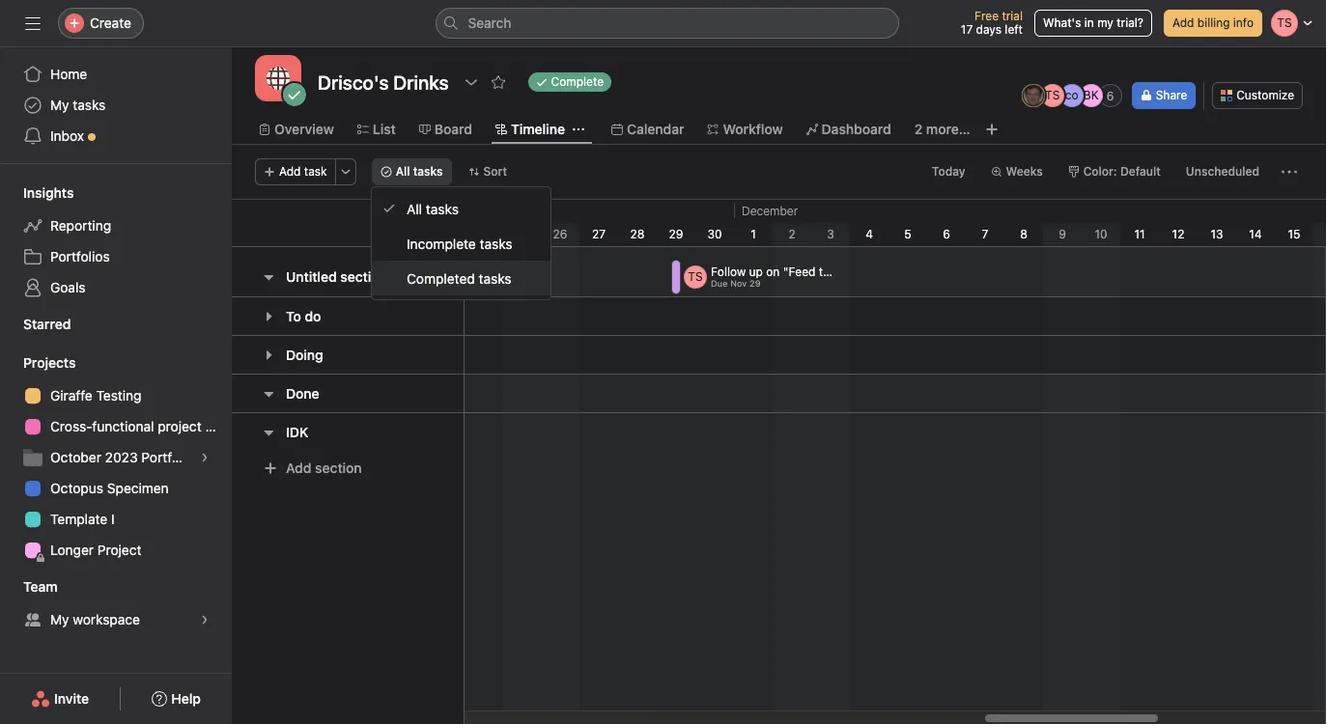 Task type: locate. For each thing, give the bounding box(es) containing it.
add down idk button
[[286, 460, 311, 476]]

None text field
[[313, 65, 454, 99]]

complete button
[[519, 69, 620, 96]]

color: default
[[1083, 164, 1161, 179]]

projects button
[[0, 353, 76, 373]]

add billing info
[[1172, 15, 1254, 30]]

"feed
[[783, 265, 816, 279]]

add left task
[[279, 164, 301, 179]]

1 horizontal spatial 6
[[1107, 88, 1114, 103]]

reporting
[[50, 217, 111, 234]]

my up the inbox
[[50, 97, 69, 113]]

more actions image up 15
[[1282, 164, 1297, 180]]

1 vertical spatial my
[[50, 611, 69, 628]]

october 2023 portfolio
[[50, 449, 194, 466]]

ts right the ja
[[1045, 88, 1060, 102]]

all up 22
[[407, 200, 422, 217]]

all tasks link
[[372, 191, 551, 226]]

ts left due at the right top of the page
[[688, 269, 703, 284]]

6 right bk
[[1107, 88, 1114, 103]]

5
[[904, 227, 911, 241]]

14
[[1249, 227, 1262, 241]]

my inside global element
[[50, 97, 69, 113]]

list
[[373, 121, 396, 137]]

add for add billing info
[[1172, 15, 1194, 30]]

ja
[[1027, 88, 1039, 102]]

more…
[[926, 121, 970, 137]]

13
[[1211, 227, 1223, 241]]

1 vertical spatial 29
[[749, 278, 761, 289]]

2 left more…
[[914, 121, 923, 137]]

weeks
[[1006, 164, 1043, 179]]

idk
[[286, 424, 308, 440]]

all down the list
[[396, 164, 410, 179]]

untitled
[[286, 268, 337, 285]]

0 horizontal spatial 29
[[669, 227, 683, 241]]

unscheduled button
[[1177, 158, 1268, 185]]

22
[[399, 227, 413, 241]]

1 horizontal spatial 2
[[914, 121, 923, 137]]

nov
[[730, 278, 747, 289]]

section inside the untitled section button
[[340, 268, 387, 285]]

info
[[1233, 15, 1254, 30]]

starred button
[[0, 315, 71, 334]]

0 vertical spatial all
[[396, 164, 410, 179]]

dashboard link
[[806, 119, 891, 140]]

6 right 5
[[943, 227, 950, 241]]

0 vertical spatial my
[[50, 97, 69, 113]]

0 vertical spatial section
[[340, 268, 387, 285]]

trial?
[[1117, 15, 1143, 30]]

trial
[[1002, 9, 1023, 23]]

follow
[[711, 265, 746, 279]]

all tasks inside dropdown button
[[396, 164, 443, 179]]

15
[[1288, 227, 1300, 241]]

2 vertical spatial add
[[286, 460, 311, 476]]

add for add task
[[279, 164, 301, 179]]

1 vertical spatial all
[[407, 200, 422, 217]]

more actions image right task
[[340, 166, 351, 178]]

9
[[1059, 227, 1066, 241]]

all tasks down board link
[[396, 164, 443, 179]]

add task
[[279, 164, 327, 179]]

6
[[1107, 88, 1114, 103], [943, 227, 950, 241]]

add to starred image
[[490, 74, 506, 90]]

global element
[[0, 47, 232, 163]]

2 my from the top
[[50, 611, 69, 628]]

incomplete
[[407, 235, 476, 252]]

0 vertical spatial add
[[1172, 15, 1194, 30]]

1 horizontal spatial 29
[[749, 278, 761, 289]]

my workspace
[[50, 611, 140, 628]]

i
[[111, 511, 115, 527]]

december 1
[[742, 204, 798, 241]]

all tasks up 23 on the left top
[[407, 200, 459, 217]]

2 more…
[[914, 121, 970, 137]]

my for my tasks
[[50, 97, 69, 113]]

plan
[[205, 418, 232, 435]]

create
[[90, 14, 131, 31]]

tasks left 25
[[480, 235, 512, 252]]

1 my from the top
[[50, 97, 69, 113]]

due
[[711, 278, 728, 289]]

0 vertical spatial all tasks
[[396, 164, 443, 179]]

7
[[982, 227, 988, 241]]

workspace
[[73, 611, 140, 628]]

tasks down board link
[[413, 164, 443, 179]]

invite
[[54, 691, 89, 707]]

0 horizontal spatial ts
[[688, 269, 703, 284]]

0 vertical spatial 29
[[669, 227, 683, 241]]

cross-
[[50, 418, 92, 435]]

29 inside follow up on "feed the octopus!" due nov 29
[[749, 278, 761, 289]]

add tab image
[[984, 122, 999, 137]]

unscheduled
[[1186, 164, 1259, 179]]

2 for 2 more…
[[914, 121, 923, 137]]

untitled section button
[[286, 260, 387, 295]]

project
[[97, 542, 142, 558]]

2 inside popup button
[[914, 121, 923, 137]]

1 vertical spatial all tasks
[[407, 200, 459, 217]]

calendar link
[[611, 119, 684, 140]]

octopus
[[50, 480, 103, 496]]

1 horizontal spatial ts
[[1045, 88, 1060, 102]]

portfolios link
[[12, 241, 220, 272]]

2 more… button
[[914, 119, 970, 140]]

add
[[1172, 15, 1194, 30], [279, 164, 301, 179], [286, 460, 311, 476]]

0 vertical spatial 2
[[914, 121, 923, 137]]

collapse task list for the section done image
[[261, 386, 276, 401]]

1 vertical spatial add
[[279, 164, 301, 179]]

giraffe testing
[[50, 387, 141, 404]]

timeline link
[[495, 119, 565, 140]]

tasks down home
[[73, 97, 106, 113]]

0 horizontal spatial 6
[[943, 227, 950, 241]]

section inside add section button
[[315, 460, 362, 476]]

free
[[975, 9, 999, 23]]

doing button
[[286, 338, 323, 372]]

add billing info button
[[1164, 10, 1262, 37]]

to do
[[286, 308, 321, 324]]

idk button
[[286, 415, 308, 450]]

billing
[[1197, 15, 1230, 30]]

10
[[1095, 227, 1107, 241]]

left
[[1005, 22, 1023, 37]]

all
[[396, 164, 410, 179], [407, 200, 422, 217]]

insights element
[[0, 176, 232, 307]]

12
[[1172, 227, 1184, 241]]

tasks inside global element
[[73, 97, 106, 113]]

more actions image
[[1282, 164, 1297, 180], [340, 166, 351, 178]]

expand task list for the section doing image
[[261, 347, 276, 363]]

0 vertical spatial 6
[[1107, 88, 1114, 103]]

all tasks
[[396, 164, 443, 179], [407, 200, 459, 217]]

my inside "teams" element
[[50, 611, 69, 628]]

0 horizontal spatial 2
[[788, 227, 795, 241]]

1 vertical spatial section
[[315, 460, 362, 476]]

december
[[742, 204, 798, 218]]

template
[[50, 511, 107, 527]]

see details, my workspace image
[[199, 614, 211, 626]]

add section
[[286, 460, 362, 476]]

2 down december on the top
[[788, 227, 795, 241]]

my
[[50, 97, 69, 113], [50, 611, 69, 628]]

octopus specimen link
[[12, 473, 220, 504]]

list link
[[357, 119, 396, 140]]

board link
[[419, 119, 472, 140]]

29 right nov on the top right
[[749, 278, 761, 289]]

my down the "team"
[[50, 611, 69, 628]]

27
[[592, 227, 606, 241]]

1 vertical spatial 2
[[788, 227, 795, 241]]

calendar
[[627, 121, 684, 137]]

section
[[340, 268, 387, 285], [315, 460, 362, 476]]

add left billing
[[1172, 15, 1194, 30]]

29 right "28"
[[669, 227, 683, 241]]

23
[[437, 227, 451, 241]]

workflow link
[[707, 119, 783, 140]]

giraffe
[[50, 387, 92, 404]]

show options image
[[463, 74, 479, 90]]

inbox
[[50, 127, 84, 144]]



Task type: vqa. For each thing, say whether or not it's contained in the screenshot.
Upgrade
no



Task type: describe. For each thing, give the bounding box(es) containing it.
specimen
[[107, 480, 169, 496]]

workflow
[[723, 121, 783, 137]]

sort
[[483, 164, 507, 179]]

on
[[766, 265, 780, 279]]

template i
[[50, 511, 115, 527]]

in
[[1084, 15, 1094, 30]]

0 vertical spatial ts
[[1045, 88, 1060, 102]]

see details, october 2023 portfolio image
[[199, 452, 211, 464]]

board
[[434, 121, 472, 137]]

25
[[514, 227, 529, 241]]

collapse task list for the section idk image
[[261, 424, 276, 440]]

reporting link
[[12, 211, 220, 241]]

insights
[[23, 184, 74, 201]]

1 vertical spatial ts
[[688, 269, 703, 284]]

default
[[1120, 164, 1161, 179]]

color:
[[1083, 164, 1117, 179]]

cross-functional project plan
[[50, 418, 232, 435]]

tasks up 23 on the left top
[[426, 200, 459, 217]]

24
[[476, 227, 490, 241]]

invite button
[[18, 682, 102, 717]]

today
[[932, 164, 965, 179]]

complete
[[551, 74, 604, 89]]

1
[[751, 227, 756, 241]]

overview
[[274, 121, 334, 137]]

sort button
[[459, 158, 516, 185]]

home
[[50, 66, 87, 82]]

0 horizontal spatial more actions image
[[340, 166, 351, 178]]

october
[[50, 449, 101, 466]]

1 vertical spatial 6
[[943, 227, 950, 241]]

share
[[1156, 88, 1187, 102]]

overview link
[[259, 119, 334, 140]]

the
[[819, 265, 836, 279]]

today button
[[923, 158, 974, 185]]

what's
[[1043, 15, 1081, 30]]

11
[[1134, 227, 1145, 241]]

section for add section
[[315, 460, 362, 476]]

3
[[827, 227, 834, 241]]

color: default button
[[1059, 158, 1169, 185]]

goals
[[50, 279, 86, 296]]

projects element
[[0, 346, 232, 570]]

collapse task list for the section untitled section image
[[261, 269, 276, 285]]

teams element
[[0, 570, 232, 639]]

template i link
[[12, 504, 220, 535]]

1 horizontal spatial more actions image
[[1282, 164, 1297, 180]]

customize
[[1236, 88, 1294, 102]]

my
[[1097, 15, 1113, 30]]

goals link
[[12, 272, 220, 303]]

cross-functional project plan link
[[12, 411, 232, 442]]

starred
[[23, 316, 71, 332]]

section for untitled section
[[340, 268, 387, 285]]

dashboard
[[822, 121, 891, 137]]

insights button
[[0, 184, 74, 203]]

timeline
[[511, 121, 565, 137]]

done button
[[286, 376, 319, 411]]

to do button
[[286, 299, 321, 334]]

26
[[553, 227, 567, 241]]

projects
[[23, 354, 76, 371]]

what's in my trial? button
[[1034, 10, 1152, 37]]

bk
[[1083, 88, 1099, 102]]

customize button
[[1212, 82, 1303, 109]]

team button
[[0, 578, 58, 597]]

my for my workspace
[[50, 611, 69, 628]]

add for add section
[[286, 460, 311, 476]]

team
[[23, 579, 58, 595]]

search list box
[[435, 8, 899, 39]]

hide sidebar image
[[25, 15, 41, 31]]

2 for 2
[[788, 227, 795, 241]]

doing
[[286, 346, 323, 363]]

tasks inside dropdown button
[[413, 164, 443, 179]]

inbox link
[[12, 121, 220, 152]]

octopus specimen
[[50, 480, 169, 496]]

my workspace link
[[12, 605, 220, 635]]

completed tasks
[[407, 270, 512, 286]]

tab actions image
[[573, 124, 584, 135]]

expand task list for the section to do image
[[261, 309, 276, 324]]

add section button
[[255, 451, 370, 486]]

giraffe testing link
[[12, 381, 220, 411]]

task
[[304, 164, 327, 179]]

8
[[1020, 227, 1027, 241]]

all inside dropdown button
[[396, 164, 410, 179]]

30
[[707, 227, 722, 241]]

completed tasks link
[[372, 261, 551, 296]]

tasks down 24
[[479, 270, 512, 286]]

add task button
[[255, 158, 336, 185]]

share button
[[1132, 82, 1196, 109]]

longer project link
[[12, 535, 220, 566]]

search button
[[435, 8, 899, 39]]

my tasks
[[50, 97, 106, 113]]

21
[[361, 227, 373, 241]]

globe image
[[267, 67, 290, 90]]

project
[[158, 418, 202, 435]]

do
[[305, 308, 321, 324]]

weeks button
[[982, 158, 1051, 185]]

home link
[[12, 59, 220, 90]]



